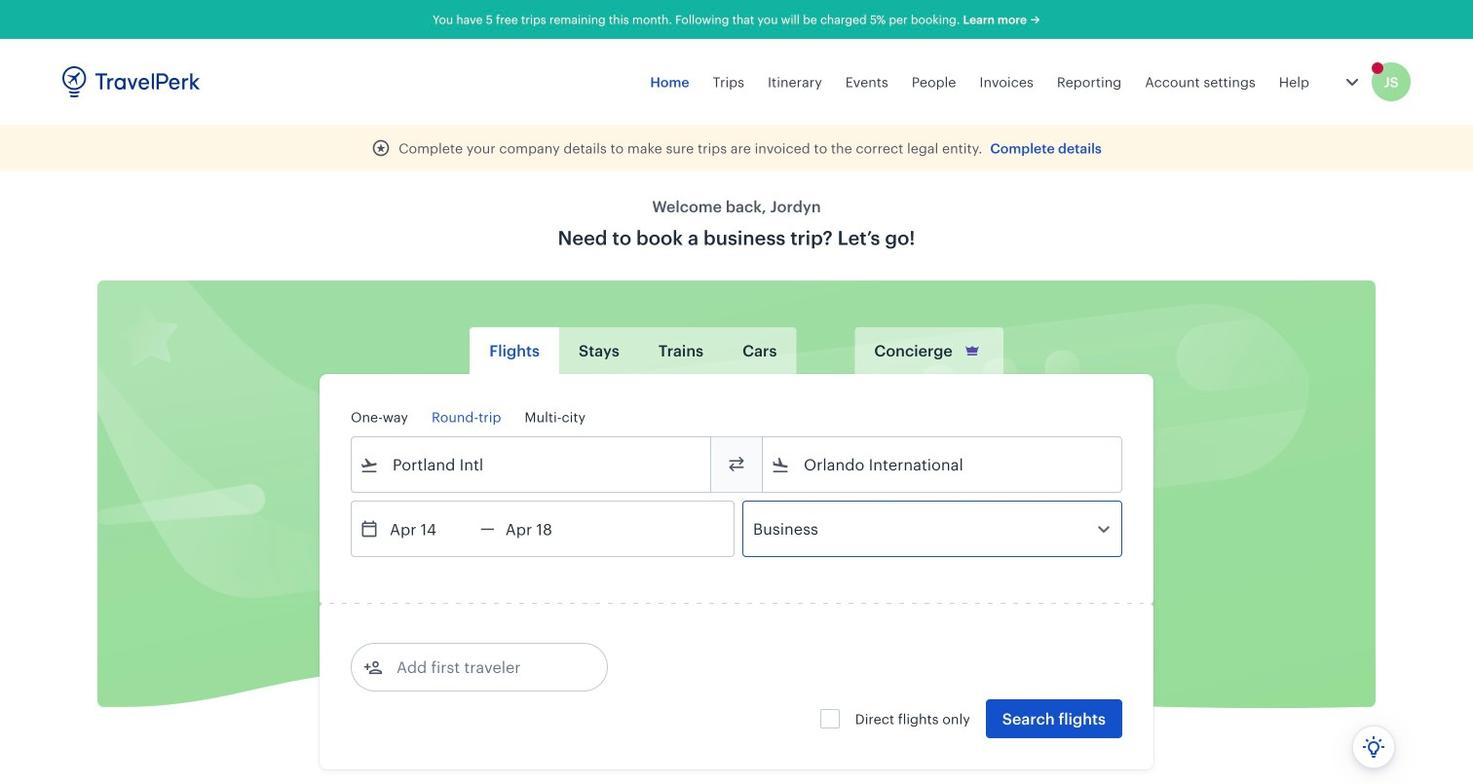 Task type: vqa. For each thing, say whether or not it's contained in the screenshot.
the Add first traveler search box
yes



Task type: locate. For each thing, give the bounding box(es) containing it.
Add first traveler search field
[[383, 652, 586, 683]]

To search field
[[790, 449, 1096, 481]]

Depart text field
[[379, 502, 481, 557]]

From search field
[[379, 449, 685, 481]]

Return text field
[[495, 502, 596, 557]]



